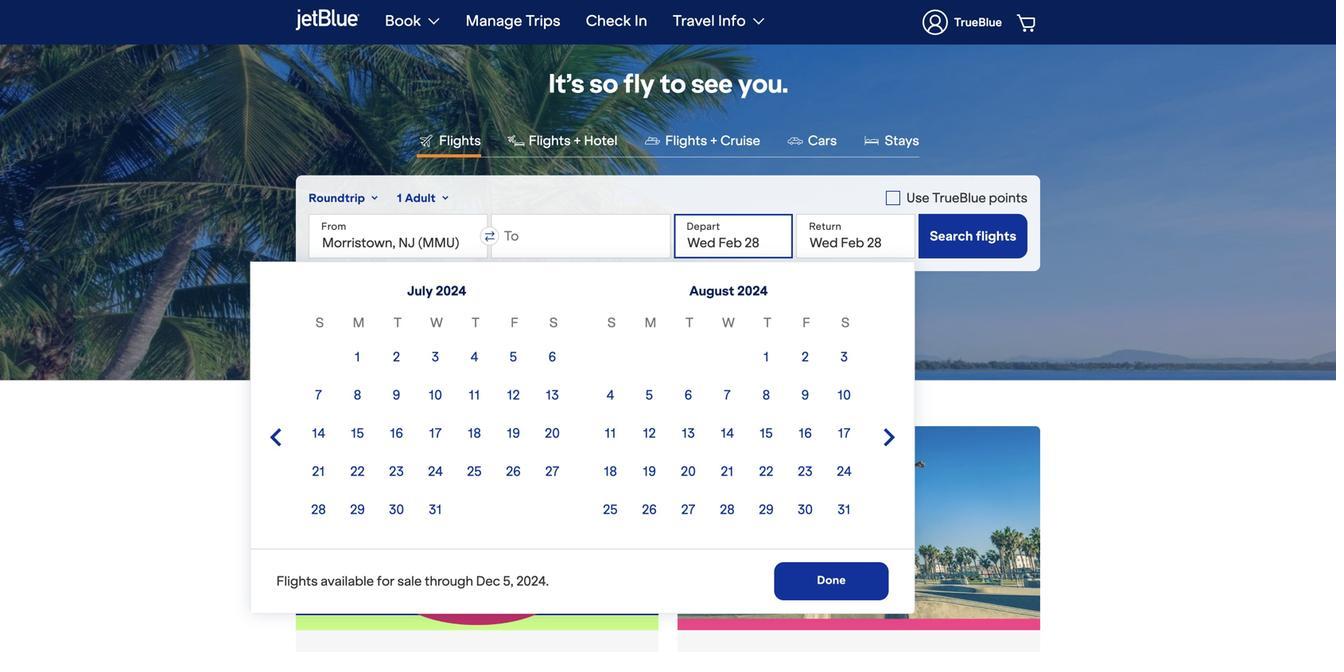 Task type: locate. For each thing, give the bounding box(es) containing it.
2 horizontal spatial 1
[[764, 349, 769, 365]]

1 17 button from the left
[[418, 416, 453, 451]]

0 horizontal spatial 2
[[393, 349, 400, 365]]

2024 for july 2024
[[436, 283, 466, 299]]

1 horizontal spatial 7
[[724, 387, 731, 403]]

1 15 from the left
[[351, 425, 364, 442]]

2 2 button from the left
[[788, 340, 823, 375]]

0 horizontal spatial 5 button
[[496, 340, 531, 375]]

1 f from the left
[[511, 315, 519, 331]]

11 for the rightmost 11 button
[[605, 425, 616, 442]]

22 for 2nd 22 button
[[759, 463, 774, 480]]

1 horizontal spatial 22 button
[[749, 454, 784, 489]]

flights
[[976, 228, 1017, 244]]

+
[[574, 132, 581, 149], [710, 132, 718, 149]]

1 horizontal spatial 5
[[646, 387, 653, 403]]

2 31 from the left
[[838, 502, 851, 518]]

21 button
[[301, 454, 336, 489], [710, 454, 745, 489]]

1 horizontal spatial 30 button
[[788, 492, 823, 527]]

15 button
[[340, 416, 375, 451], [749, 416, 784, 451]]

2 + from the left
[[710, 132, 718, 149]]

+ inside button
[[574, 132, 581, 149]]

2 1 button from the left
[[749, 340, 784, 375]]

return
[[809, 220, 842, 233]]

search flights
[[930, 228, 1017, 244]]

0 horizontal spatial 28 button
[[301, 492, 336, 527]]

1 9 from the left
[[393, 387, 400, 403]]

0 horizontal spatial 22 button
[[340, 454, 375, 489]]

+ left hotel
[[574, 132, 581, 149]]

available
[[321, 573, 374, 589]]

0 horizontal spatial 21
[[312, 463, 325, 480]]

1 vertical spatial 26
[[642, 502, 657, 518]]

2 button for 8
[[788, 340, 823, 375]]

1 3 button from the left
[[418, 340, 453, 375]]

27 button
[[535, 454, 570, 489], [671, 492, 706, 527]]

26
[[506, 463, 521, 480], [642, 502, 657, 518]]

1 horizontal spatial 16
[[799, 425, 812, 442]]

0 horizontal spatial 9 button
[[379, 378, 414, 413]]

31 button up through
[[418, 492, 453, 527]]

1 vertical spatial 11
[[605, 425, 616, 442]]

21
[[312, 463, 325, 480], [721, 463, 734, 480]]

trueblue
[[954, 15, 1002, 29], [933, 190, 986, 206]]

1 horizontal spatial 4
[[607, 387, 614, 403]]

1 16 button from the left
[[379, 416, 414, 451]]

1 vertical spatial 13 button
[[671, 416, 706, 451]]

1 horizontal spatial 19 button
[[632, 454, 667, 489]]

1 horizontal spatial 31 button
[[827, 492, 862, 527]]

0 horizontal spatial 17
[[429, 425, 442, 442]]

+ for cruise
[[710, 132, 718, 149]]

1 1 button from the left
[[340, 340, 375, 375]]

0 horizontal spatial 31
[[429, 502, 442, 518]]

1 10 from the left
[[429, 387, 442, 403]]

flights available for sale through dec 5, 2024.
[[276, 573, 549, 589]]

0 vertical spatial 19
[[507, 425, 520, 442]]

2024 right the july
[[436, 283, 466, 299]]

31 up the done
[[838, 502, 851, 518]]

0 horizontal spatial 4
[[471, 349, 478, 365]]

1 vertical spatial 6
[[685, 387, 692, 403]]

1 + from the left
[[574, 132, 581, 149]]

flights for flights + cruise
[[665, 132, 707, 149]]

see
[[691, 67, 733, 100]]

20
[[545, 425, 560, 442], [681, 463, 696, 480]]

banner
[[0, 0, 1336, 45]]

1 16 from the left
[[390, 425, 403, 442]]

manage trips
[[466, 12, 561, 30]]

19 for left '19' button
[[507, 425, 520, 442]]

28 button
[[301, 492, 336, 527], [710, 492, 745, 527]]

1 vertical spatial 25 button
[[593, 492, 628, 527]]

4 s from the left
[[841, 315, 850, 331]]

0 vertical spatial 5
[[510, 349, 517, 365]]

13 button
[[535, 378, 570, 413], [671, 416, 706, 451]]

0 horizontal spatial 15 button
[[340, 416, 375, 451]]

13
[[546, 387, 559, 403], [682, 425, 695, 442]]

1 vertical spatial 12
[[643, 425, 656, 442]]

3 button
[[418, 340, 453, 375], [827, 340, 862, 375]]

1 horizontal spatial 2 button
[[788, 340, 823, 375]]

0 horizontal spatial 14
[[312, 425, 325, 442]]

w for july
[[430, 315, 443, 331]]

1 m from the left
[[353, 315, 365, 331]]

1 horizontal spatial +
[[710, 132, 718, 149]]

m
[[353, 315, 365, 331], [645, 315, 657, 331]]

1 vertical spatial 19
[[643, 463, 656, 480]]

25 button
[[457, 454, 492, 489], [593, 492, 628, 527]]

Use TrueBlue points checkbox
[[886, 189, 1028, 208]]

trueblue left shopping cart (empty) icon
[[954, 15, 1002, 29]]

31 button up the done
[[827, 492, 862, 527]]

3 for 9
[[841, 349, 848, 365]]

2 10 from the left
[[838, 387, 851, 403]]

12 for topmost 12 button
[[507, 387, 520, 403]]

17
[[429, 425, 442, 442], [838, 425, 851, 442]]

1 2 button from the left
[[379, 340, 414, 375]]

2 s from the left
[[549, 315, 558, 331]]

15
[[351, 425, 364, 442], [760, 425, 773, 442]]

august
[[690, 283, 735, 299]]

0 horizontal spatial 12 button
[[496, 378, 531, 413]]

trueblue up search
[[933, 190, 986, 206]]

15 for first "15" 'button' from the right
[[760, 425, 773, 442]]

0 horizontal spatial 24 button
[[418, 454, 453, 489]]

1 horizontal spatial 23
[[798, 463, 813, 480]]

1 w from the left
[[430, 315, 443, 331]]

5 for top 5 button
[[510, 349, 517, 365]]

1 horizontal spatial 23 button
[[788, 454, 823, 489]]

0 horizontal spatial 29
[[350, 502, 365, 518]]

1 23 from the left
[[389, 463, 404, 480]]

11 for 11 button to the top
[[469, 387, 480, 403]]

done button
[[774, 562, 889, 601]]

20 button
[[535, 416, 570, 451], [671, 454, 706, 489]]

18 button
[[457, 416, 492, 451], [593, 454, 628, 489]]

1 17 from the left
[[429, 425, 442, 442]]

28
[[311, 502, 326, 518], [720, 502, 735, 518]]

2 15 from the left
[[760, 425, 773, 442]]

10 for first '10' 'button' from left
[[429, 387, 442, 403]]

1 horizontal spatial 14 button
[[710, 416, 745, 451]]

2 29 from the left
[[759, 502, 774, 518]]

24 button
[[418, 454, 453, 489], [827, 454, 862, 489]]

in
[[635, 12, 648, 30]]

Depart field
[[674, 214, 793, 259]]

31
[[429, 502, 442, 518], [838, 502, 851, 518]]

book
[[385, 12, 421, 30]]

1 2024 from the left
[[436, 283, 466, 299]]

30 button
[[379, 492, 414, 527], [788, 492, 823, 527]]

22 button
[[340, 454, 375, 489], [749, 454, 784, 489]]

previous month image
[[266, 428, 285, 447]]

0 horizontal spatial 23 button
[[379, 454, 414, 489]]

1 horizontal spatial 10 button
[[827, 378, 862, 413]]

22
[[350, 463, 365, 480], [759, 463, 774, 480]]

0 vertical spatial 4
[[471, 349, 478, 365]]

2 29 button from the left
[[749, 492, 784, 527]]

0 horizontal spatial 11 button
[[457, 378, 492, 413]]

1 3 from the left
[[432, 349, 439, 365]]

flights for flights + hotel
[[529, 132, 571, 149]]

0 horizontal spatial 8
[[354, 387, 361, 403]]

2 23 from the left
[[798, 463, 813, 480]]

1 24 from the left
[[428, 463, 443, 480]]

2 2 from the left
[[802, 349, 809, 365]]

2 16 from the left
[[799, 425, 812, 442]]

4 t from the left
[[764, 315, 772, 331]]

flights left available
[[276, 573, 318, 589]]

2 17 button from the left
[[827, 416, 862, 451]]

0 horizontal spatial 19
[[507, 425, 520, 442]]

4 for leftmost 4 button
[[471, 349, 478, 365]]

w down july 2024 at the left of page
[[430, 315, 443, 331]]

0 vertical spatial 26
[[506, 463, 521, 480]]

2 24 button from the left
[[827, 454, 862, 489]]

4 for the bottom 4 button
[[607, 387, 614, 403]]

1 horizontal spatial 28
[[720, 502, 735, 518]]

0 horizontal spatial 10
[[429, 387, 442, 403]]

1 horizontal spatial 11
[[605, 425, 616, 442]]

30 button up the done
[[788, 492, 823, 527]]

5 for right 5 button
[[646, 387, 653, 403]]

1 t from the left
[[394, 315, 402, 331]]

20 for the left 20 button
[[545, 425, 560, 442]]

7 button
[[301, 378, 336, 413], [710, 378, 745, 413]]

2 f from the left
[[803, 315, 811, 331]]

search
[[930, 228, 973, 244]]

1 button for 7
[[749, 340, 784, 375]]

15 for 2nd "15" 'button' from the right
[[351, 425, 364, 442]]

navigation
[[372, 0, 1041, 45]]

1 8 from the left
[[354, 387, 361, 403]]

2 3 button from the left
[[827, 340, 862, 375]]

1 vertical spatial 6 button
[[671, 378, 706, 413]]

1 horizontal spatial 8
[[763, 387, 770, 403]]

16
[[390, 425, 403, 442], [799, 425, 812, 442]]

0 vertical spatial 12
[[507, 387, 520, 403]]

0 horizontal spatial 2 button
[[379, 340, 414, 375]]

1 horizontal spatial 21 button
[[710, 454, 745, 489]]

20 for bottom 20 button
[[681, 463, 696, 480]]

0 vertical spatial 20
[[545, 425, 560, 442]]

1 vertical spatial 5 button
[[632, 378, 667, 413]]

flights inside button
[[665, 132, 707, 149]]

1 30 button from the left
[[379, 492, 414, 527]]

w
[[430, 315, 443, 331], [722, 315, 735, 331]]

1 horizontal spatial 5 button
[[632, 378, 667, 413]]

w for august
[[722, 315, 735, 331]]

1 horizontal spatial 17 button
[[827, 416, 862, 451]]

1 vertical spatial 5
[[646, 387, 653, 403]]

22 for 2nd 22 button from right
[[350, 463, 365, 480]]

16 button
[[379, 416, 414, 451], [788, 416, 823, 451]]

8 button
[[340, 378, 375, 413], [749, 378, 784, 413]]

17 for 1st 17 "button" from the right
[[838, 425, 851, 442]]

9 button
[[379, 378, 414, 413], [788, 378, 823, 413]]

29 button
[[340, 492, 375, 527], [749, 492, 784, 527]]

17 for first 17 "button"
[[429, 425, 442, 442]]

1 8 button from the left
[[340, 378, 375, 413]]

1 horizontal spatial 24
[[837, 463, 852, 480]]

1 horizontal spatial f
[[803, 315, 811, 331]]

trueblue inside banner
[[954, 15, 1002, 29]]

2 22 from the left
[[759, 463, 774, 480]]

0 vertical spatial 25 button
[[457, 454, 492, 489]]

w down "august 2024"
[[722, 315, 735, 331]]

banner containing book
[[0, 0, 1336, 45]]

manage
[[466, 12, 522, 30]]

updated bag fees
[[613, 304, 724, 321]]

1 horizontal spatial 17
[[838, 425, 851, 442]]

2 w from the left
[[722, 315, 735, 331]]

for
[[377, 573, 395, 589]]

2 17 from the left
[[838, 425, 851, 442]]

1 14 from the left
[[312, 425, 325, 442]]

0 horizontal spatial 14 button
[[301, 416, 336, 451]]

2 24 from the left
[[837, 463, 852, 480]]

3
[[432, 349, 439, 365], [841, 349, 848, 365]]

26 button
[[496, 454, 531, 489], [632, 492, 667, 527]]

1 horizontal spatial 18
[[604, 463, 617, 480]]

manage trips link
[[466, 0, 561, 41]]

0 horizontal spatial 17 button
[[418, 416, 453, 451]]

0 horizontal spatial 16 button
[[379, 416, 414, 451]]

24
[[428, 463, 443, 480], [837, 463, 852, 480]]

2 for july 2024
[[393, 349, 400, 365]]

3 s from the left
[[607, 315, 616, 331]]

0 horizontal spatial 8 button
[[340, 378, 375, 413]]

0 vertical spatial 27 button
[[535, 454, 570, 489]]

2 15 button from the left
[[749, 416, 784, 451]]

0 horizontal spatial 18 button
[[457, 416, 492, 451]]

1 horizontal spatial 12
[[643, 425, 656, 442]]

1 15 button from the left
[[340, 416, 375, 451]]

1 horizontal spatial 24 button
[[827, 454, 862, 489]]

+ inside button
[[710, 132, 718, 149]]

fees
[[697, 304, 724, 321]]

19
[[507, 425, 520, 442], [643, 463, 656, 480]]

1 vertical spatial 25
[[603, 502, 618, 518]]

10
[[429, 387, 442, 403], [838, 387, 851, 403]]

30 up done button
[[798, 502, 813, 518]]

trips
[[526, 12, 561, 30]]

0 vertical spatial 26 button
[[496, 454, 531, 489]]

flights up 1 adult dropdown button
[[439, 132, 481, 149]]

14 button
[[301, 416, 336, 451], [710, 416, 745, 451]]

navigation containing book
[[372, 0, 1041, 45]]

14
[[312, 425, 325, 442], [721, 425, 734, 442]]

flights left cruise
[[665, 132, 707, 149]]

0 horizontal spatial 5
[[510, 349, 517, 365]]

bag
[[670, 304, 694, 321]]

11
[[469, 387, 480, 403], [605, 425, 616, 442]]

1 vertical spatial 27
[[682, 502, 696, 518]]

cars
[[808, 132, 837, 149]]

1 inside dropdown button
[[397, 191, 402, 205]]

0 horizontal spatial 25
[[467, 463, 482, 480]]

29
[[350, 502, 365, 518], [759, 502, 774, 518]]

1 horizontal spatial 22
[[759, 463, 774, 480]]

2 button for 11
[[379, 340, 414, 375]]

31 button
[[418, 492, 453, 527], [827, 492, 862, 527]]

1 horizontal spatial 2
[[802, 349, 809, 365]]

12 button
[[496, 378, 531, 413], [632, 416, 667, 451]]

3 for 12
[[432, 349, 439, 365]]

31 up through
[[429, 502, 442, 518]]

july 2024
[[407, 283, 466, 299]]

depart
[[687, 220, 720, 233]]

0 horizontal spatial 1
[[355, 349, 360, 365]]

0 horizontal spatial 19 button
[[496, 416, 531, 451]]

2 8 button from the left
[[749, 378, 784, 413]]

3 t from the left
[[686, 315, 694, 331]]

1 horizontal spatial 13 button
[[671, 416, 706, 451]]

1 vertical spatial 19 button
[[632, 454, 667, 489]]

0 horizontal spatial 30 button
[[379, 492, 414, 527]]

1 9 button from the left
[[379, 378, 414, 413]]

1 horizontal spatial 18 button
[[593, 454, 628, 489]]

1 horizontal spatial 8 button
[[749, 378, 784, 413]]

18
[[468, 425, 481, 442], [604, 463, 617, 480]]

f
[[511, 315, 519, 331], [803, 315, 811, 331]]

1 2 from the left
[[393, 349, 400, 365]]

25
[[467, 463, 482, 480], [603, 502, 618, 518]]

2 3 from the left
[[841, 349, 848, 365]]

2 m from the left
[[645, 315, 657, 331]]

2 button
[[379, 340, 414, 375], [788, 340, 823, 375]]

1 horizontal spatial 9
[[802, 387, 809, 403]]

fly
[[623, 67, 655, 100]]

0 horizontal spatial 20
[[545, 425, 560, 442]]

2024 right august
[[737, 283, 768, 299]]

2 2024 from the left
[[737, 283, 768, 299]]

1 button for 10
[[340, 340, 375, 375]]

27
[[545, 463, 560, 480], [682, 502, 696, 518]]

30 up "for"
[[389, 502, 404, 518]]

1 horizontal spatial 6
[[685, 387, 692, 403]]

1 horizontal spatial 15 button
[[749, 416, 784, 451]]

+ left cruise
[[710, 132, 718, 149]]

2 28 button from the left
[[710, 492, 745, 527]]

t
[[394, 315, 402, 331], [472, 315, 480, 331], [686, 315, 694, 331], [764, 315, 772, 331]]

1 vertical spatial 20 button
[[671, 454, 706, 489]]

30 button up "for"
[[379, 492, 414, 527]]

6
[[549, 349, 556, 365], [685, 387, 692, 403]]

4
[[471, 349, 478, 365], [607, 387, 614, 403]]

1 vertical spatial 4
[[607, 387, 614, 403]]

19 button
[[496, 416, 531, 451], [632, 454, 667, 489]]

flights left hotel
[[529, 132, 571, 149]]

2 7 button from the left
[[710, 378, 745, 413]]

1 22 from the left
[[350, 463, 365, 480]]

1 7 from the left
[[315, 387, 322, 403]]

1 for 7
[[355, 349, 360, 365]]

23
[[389, 463, 404, 480], [798, 463, 813, 480]]

0 horizontal spatial 18
[[468, 425, 481, 442]]

1 21 from the left
[[312, 463, 325, 480]]



Task type: describe. For each thing, give the bounding box(es) containing it.
book button
[[385, 0, 440, 41]]

to
[[660, 67, 686, 100]]

2 21 from the left
[[721, 463, 734, 480]]

2 31 button from the left
[[827, 492, 862, 527]]

1 29 button from the left
[[340, 492, 375, 527]]

flights + hotel button
[[507, 131, 618, 157]]

0 horizontal spatial 4 button
[[457, 340, 492, 375]]

stays
[[885, 132, 919, 149]]

2 16 button from the left
[[788, 416, 823, 451]]

0 horizontal spatial 26 button
[[496, 454, 531, 489]]

0 vertical spatial 11 button
[[457, 378, 492, 413]]

flights + cruise
[[665, 132, 761, 149]]

0 horizontal spatial 20 button
[[535, 416, 570, 451]]

july
[[407, 283, 433, 299]]

1 vertical spatial 27 button
[[671, 492, 706, 527]]

it's so fly to see you.
[[548, 67, 788, 100]]

0 horizontal spatial 25 button
[[457, 454, 492, 489]]

1 horizontal spatial 12 button
[[632, 416, 667, 451]]

jetblue image
[[296, 7, 360, 32]]

1 7 button from the left
[[301, 378, 336, 413]]

2 9 from the left
[[802, 387, 809, 403]]

2 28 from the left
[[720, 502, 735, 518]]

1 21 button from the left
[[301, 454, 336, 489]]

0 vertical spatial 13 button
[[535, 378, 570, 413]]

1 horizontal spatial 26
[[642, 502, 657, 518]]

27 for bottommost 27 button
[[682, 502, 696, 518]]

it's
[[548, 67, 584, 100]]

3 button for 9
[[827, 340, 862, 375]]

f for august 2024
[[803, 315, 811, 331]]

travel
[[673, 12, 715, 30]]

From text field
[[309, 214, 488, 259]]

sale
[[398, 573, 422, 589]]

1 horizontal spatial 6 button
[[671, 378, 706, 413]]

minutes
[[747, 2, 786, 15]]

0 vertical spatial 6
[[549, 349, 556, 365]]

0 vertical spatial 12 button
[[496, 378, 531, 413]]

through
[[425, 573, 473, 589]]

flights + cruise button
[[643, 131, 761, 157]]

2 7 from the left
[[724, 387, 731, 403]]

1 31 button from the left
[[418, 492, 453, 527]]

2 30 button from the left
[[788, 492, 823, 527]]

updated
[[613, 304, 667, 321]]

27 for the leftmost 27 button
[[545, 463, 560, 480]]

1 22 button from the left
[[340, 454, 375, 489]]

2 8 from the left
[[763, 387, 770, 403]]

you.
[[738, 67, 788, 100]]

1 horizontal spatial 25
[[603, 502, 618, 518]]

1 28 from the left
[[311, 502, 326, 518]]

2 t from the left
[[472, 315, 480, 331]]

dec
[[476, 573, 500, 589]]

2 23 button from the left
[[788, 454, 823, 489]]

info
[[718, 12, 746, 30]]

1 horizontal spatial 26 button
[[632, 492, 667, 527]]

travel info button
[[673, 0, 765, 41]]

points
[[989, 190, 1028, 206]]

18 for 18 button to the left
[[468, 425, 481, 442]]

1 s from the left
[[316, 315, 324, 331]]

flights button
[[417, 131, 481, 158]]

adult
[[405, 191, 436, 205]]

flights + hotel
[[529, 132, 618, 149]]

3 button for 12
[[418, 340, 453, 375]]

flights for flights available for sale through dec 5, 2024.
[[276, 573, 318, 589]]

use
[[907, 190, 930, 206]]

1 23 button from the left
[[379, 454, 414, 489]]

16 for first 16 button from right
[[799, 425, 812, 442]]

1 14 button from the left
[[301, 416, 336, 451]]

roundtrip button
[[309, 190, 378, 206]]

use trueblue points
[[907, 190, 1028, 206]]

2 14 from the left
[[721, 425, 734, 442]]

next month image
[[880, 428, 899, 447]]

check in link
[[586, 0, 648, 41]]

18 for 18 button to the right
[[604, 463, 617, 480]]

1 29 from the left
[[350, 502, 365, 518]]

1 vertical spatial 4 button
[[593, 378, 628, 413]]

so
[[589, 67, 618, 100]]

m for august 2024
[[645, 315, 657, 331]]

1 31 from the left
[[429, 502, 442, 518]]

2024 for august 2024
[[737, 283, 768, 299]]

2 9 button from the left
[[788, 378, 823, 413]]

1 28 button from the left
[[301, 492, 336, 527]]

0 vertical spatial 5 button
[[496, 340, 531, 375]]

0 vertical spatial 13
[[546, 387, 559, 403]]

1 adult button
[[397, 190, 449, 206]]

shopping cart (empty) image
[[1017, 13, 1039, 32]]

0 horizontal spatial 27 button
[[535, 454, 570, 489]]

hours
[[694, 2, 722, 15]]

roundtrip
[[309, 191, 365, 205]]

f for july 2024
[[511, 315, 519, 331]]

+ for hotel
[[574, 132, 581, 149]]

2 30 from the left
[[798, 502, 813, 518]]

16 for 1st 16 button from the left
[[390, 425, 403, 442]]

2 22 button from the left
[[749, 454, 784, 489]]

2 21 button from the left
[[710, 454, 745, 489]]

1 10 button from the left
[[418, 378, 453, 413]]

19 for '19' button to the bottom
[[643, 463, 656, 480]]

1 horizontal spatial 13
[[682, 425, 695, 442]]

from
[[321, 220, 346, 233]]

1 for 4
[[764, 349, 769, 365]]

2 for august 2024
[[802, 349, 809, 365]]

august 2024
[[690, 283, 768, 299]]

travel info
[[673, 12, 746, 30]]

flights for flights
[[439, 132, 481, 149]]

12 for 12 button to the right
[[643, 425, 656, 442]]

cars button
[[786, 131, 837, 157]]

1 horizontal spatial 11 button
[[593, 416, 628, 451]]

1 horizontal spatial 25 button
[[593, 492, 628, 527]]

1 24 button from the left
[[418, 454, 453, 489]]

search flights button
[[919, 214, 1028, 259]]

2 10 button from the left
[[827, 378, 862, 413]]

0 vertical spatial 6 button
[[535, 340, 570, 375]]

hotel
[[584, 132, 618, 149]]

5,
[[503, 573, 514, 589]]

1 30 from the left
[[389, 502, 404, 518]]

check
[[586, 12, 631, 30]]

done
[[817, 573, 846, 587]]

check in
[[586, 12, 648, 30]]

10 for 2nd '10' 'button' from the left
[[838, 387, 851, 403]]

1 adult
[[397, 191, 436, 205]]

To text field
[[491, 214, 671, 259]]

2 14 button from the left
[[710, 416, 745, 451]]

cruise
[[721, 132, 761, 149]]

2024.
[[517, 573, 549, 589]]

updated bag fees link
[[613, 304, 724, 321]]

trueblue link
[[923, 0, 1002, 45]]

m for july 2024
[[353, 315, 365, 331]]

Return field
[[796, 214, 916, 259]]

stays button
[[863, 131, 919, 157]]

trueblue inside checkbox
[[933, 190, 986, 206]]

to
[[504, 228, 519, 244]]



Task type: vqa. For each thing, say whether or not it's contained in the screenshot.


